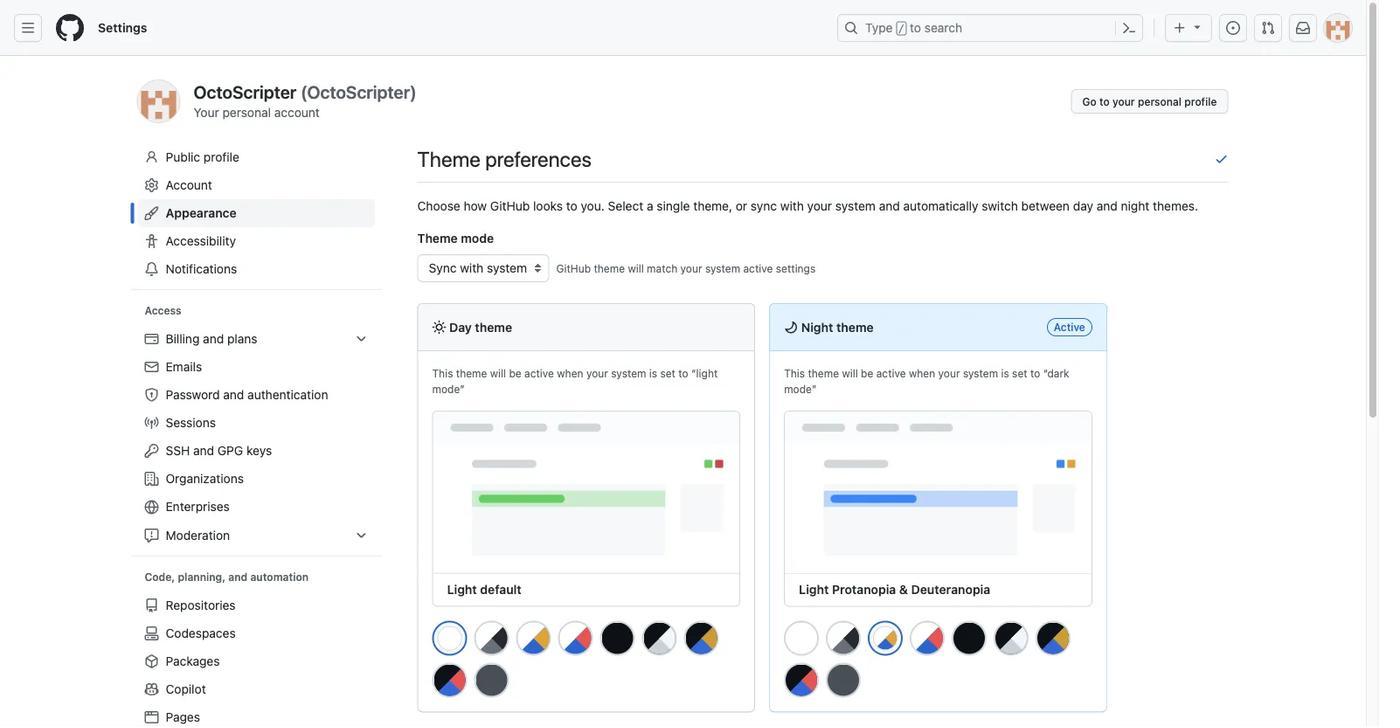 Task type: locate. For each thing, give the bounding box(es) containing it.
light high contrast image
[[474, 621, 509, 656]]

theme right day
[[475, 320, 512, 334]]

mode" for light protanopia & deuteranopia
[[785, 383, 817, 395]]

github theme will match your system active settings
[[557, 262, 816, 275]]

1 horizontal spatial mode"
[[785, 383, 817, 395]]

2 theme from the top
[[418, 231, 458, 245]]

1 vertical spatial profile
[[204, 150, 239, 164]]

dark protanopia & deuteranopia image right dark high contrast icon
[[1036, 621, 1071, 656]]

your
[[1113, 95, 1136, 108], [808, 198, 833, 213], [681, 262, 703, 275], [587, 367, 608, 380], [939, 367, 961, 380]]

when inside this theme will be active when your system is set to "dark mode"
[[909, 367, 936, 380]]

and left 'plans' at top left
[[203, 332, 224, 346]]

billing
[[166, 332, 200, 346]]

and right "ssh"
[[193, 444, 214, 458]]

2 is from the left
[[1002, 367, 1010, 380]]

paintbrush image
[[145, 206, 159, 220]]

theme down night
[[808, 367, 839, 380]]

night theme
[[799, 320, 874, 334]]

go to your personal profile
[[1083, 95, 1218, 108]]

1 horizontal spatial be
[[861, 367, 874, 380]]

0 horizontal spatial this
[[432, 367, 453, 380]]

active inside this theme will be active when your system is set to "dark mode"
[[877, 367, 906, 380]]

system inside this theme will be active when your system is set to "light mode"
[[611, 367, 647, 380]]

dark tritanopia image
[[785, 663, 819, 698]]

copilot link
[[138, 676, 376, 704]]

2 this from the left
[[785, 367, 805, 380]]

notifications link
[[138, 255, 376, 283]]

is for light default
[[650, 367, 658, 380]]

1 horizontal spatial github
[[557, 262, 591, 275]]

active inside this theme will be active when your system is set to "light mode"
[[525, 367, 554, 380]]

repositories link
[[138, 592, 376, 620]]

"dark
[[1044, 367, 1070, 380]]

1 horizontal spatial will
[[628, 262, 644, 275]]

active
[[1054, 321, 1086, 333]]

1 horizontal spatial set
[[1013, 367, 1028, 380]]

be
[[509, 367, 522, 380], [861, 367, 874, 380]]

personal right go
[[1138, 95, 1182, 108]]

0 horizontal spatial be
[[509, 367, 522, 380]]

is left "dark
[[1002, 367, 1010, 380]]

system
[[836, 198, 876, 213], [706, 262, 741, 275], [611, 367, 647, 380], [964, 367, 999, 380]]

keys
[[247, 444, 272, 458]]

will inside this theme will be active when your system is set to "dark mode"
[[842, 367, 858, 380]]

is left "light
[[650, 367, 658, 380]]

system left "dark
[[964, 367, 999, 380]]

1 horizontal spatial dark protanopia & deuteranopia image
[[1036, 621, 1071, 656]]

0 horizontal spatial mode"
[[432, 383, 465, 395]]

theme for theme mode
[[418, 231, 458, 245]]

your inside this theme will be active when your system is set to "dark mode"
[[939, 367, 961, 380]]

themes.
[[1153, 198, 1199, 213]]

light left default
[[447, 583, 477, 597]]

copilot
[[166, 682, 206, 697]]

ssh and gpg keys link
[[138, 437, 376, 465]]

light left protanopia
[[799, 583, 829, 597]]

2 dark protanopia & deuteranopia image from the left
[[1036, 621, 1071, 656]]

to inside the go to your personal profile link
[[1100, 95, 1110, 108]]

dark dimmed image
[[826, 663, 861, 698]]

1 mode" from the left
[[432, 383, 465, 395]]

0 horizontal spatial set
[[661, 367, 676, 380]]

be down night theme
[[861, 367, 874, 380]]

(octoscripter)
[[301, 82, 417, 102]]

personal inside the octoscripter (octoscripter) your personal account
[[223, 105, 271, 119]]

is
[[650, 367, 658, 380], [1002, 367, 1010, 380]]

will down the day theme
[[490, 367, 506, 380]]

mode" inside this theme will be active when your system is set to "dark mode"
[[785, 383, 817, 395]]

1 theme from the top
[[418, 147, 481, 171]]

planning,
[[178, 571, 226, 584]]

and down emails link
[[223, 388, 244, 402]]

@octoscripter image
[[138, 80, 180, 122]]

0 horizontal spatial is
[[650, 367, 658, 380]]

accessibility image
[[145, 234, 159, 248]]

will for light default
[[490, 367, 506, 380]]

key image
[[145, 444, 159, 458]]

2 when from the left
[[909, 367, 936, 380]]

settings
[[98, 21, 147, 35]]

mode"
[[432, 383, 465, 395], [785, 383, 817, 395]]

automation
[[250, 571, 309, 584]]

search
[[925, 21, 963, 35]]

will inside this theme will be active when your system is set to "light mode"
[[490, 367, 506, 380]]

plans
[[227, 332, 258, 346]]

is for light protanopia & deuteranopia
[[1002, 367, 1010, 380]]

1 horizontal spatial light
[[799, 583, 829, 597]]

a
[[647, 198, 654, 213]]

be inside this theme will be active when your system is set to "light mode"
[[509, 367, 522, 380]]

will down night theme
[[842, 367, 858, 380]]

1 horizontal spatial when
[[909, 367, 936, 380]]

theme mode
[[418, 231, 494, 245]]

0 horizontal spatial will
[[490, 367, 506, 380]]

theme for this theme will be active when your system is set to "light mode"
[[456, 367, 487, 380]]

dark default image
[[952, 621, 987, 656]]

1 set from the left
[[661, 367, 676, 380]]

1 is from the left
[[650, 367, 658, 380]]

password and authentication
[[166, 388, 328, 402]]

night
[[1122, 198, 1150, 213]]

2 horizontal spatial active
[[877, 367, 906, 380]]

to right /
[[910, 21, 922, 35]]

bell image
[[145, 262, 159, 276]]

go to your personal profile link
[[1072, 89, 1229, 114]]

when
[[557, 367, 584, 380], [909, 367, 936, 380]]

0 horizontal spatial active
[[525, 367, 554, 380]]

this inside this theme will be active when your system is set to "light mode"
[[432, 367, 453, 380]]

octoscripter (octoscripter) your personal account
[[194, 82, 417, 119]]

0 horizontal spatial dark protanopia & deuteranopia image
[[684, 621, 719, 656]]

0 horizontal spatial github
[[490, 198, 530, 213]]

theme
[[594, 262, 625, 275], [475, 320, 512, 334], [837, 320, 874, 334], [456, 367, 487, 380], [808, 367, 839, 380]]

light default image
[[439, 627, 461, 650]]

dark protanopia & deuteranopia image for light protanopia & deuteranopia
[[1036, 621, 1071, 656]]

broadcast image
[[145, 416, 159, 430]]

automatically
[[904, 198, 979, 213]]

copilot image
[[145, 683, 159, 697]]

codespaces image
[[145, 627, 159, 641]]

0 horizontal spatial when
[[557, 367, 584, 380]]

system left "light
[[611, 367, 647, 380]]

accessibility link
[[138, 227, 376, 255]]

to
[[910, 21, 922, 35], [1100, 95, 1110, 108], [566, 198, 578, 213], [679, 367, 689, 380], [1031, 367, 1041, 380]]

theme down choose
[[418, 231, 458, 245]]

is inside this theme will be active when your system is set to "dark mode"
[[1002, 367, 1010, 380]]

moderation
[[166, 529, 230, 543]]

person image
[[145, 150, 159, 164]]

set left "dark
[[1013, 367, 1028, 380]]

personal down octoscripter
[[223, 105, 271, 119]]

github right how on the top left of the page
[[490, 198, 530, 213]]

set left "light
[[661, 367, 676, 380]]

this down sun image at the left top of the page
[[432, 367, 453, 380]]

theme left match
[[594, 262, 625, 275]]

mode" inside this theme will be active when your system is set to "light mode"
[[432, 383, 465, 395]]

pages link
[[138, 704, 376, 727]]

0 vertical spatial theme
[[418, 147, 481, 171]]

be inside this theme will be active when your system is set to "dark mode"
[[861, 367, 874, 380]]

profile right public
[[204, 150, 239, 164]]

theme down the day theme
[[456, 367, 487, 380]]

dark tritanopia image
[[432, 663, 467, 698]]

github
[[490, 198, 530, 213], [557, 262, 591, 275]]

1 when from the left
[[557, 367, 584, 380]]

profile up the check icon on the top right of the page
[[1185, 95, 1218, 108]]

when for protanopia
[[909, 367, 936, 380]]

0 horizontal spatial light
[[447, 583, 477, 597]]

this down the moon image
[[785, 367, 805, 380]]

1 vertical spatial theme
[[418, 231, 458, 245]]

theme inside this theme will be active when your system is set to "dark mode"
[[808, 367, 839, 380]]

moon image
[[785, 320, 799, 334]]

set for light default
[[661, 367, 676, 380]]

set inside this theme will be active when your system is set to "dark mode"
[[1013, 367, 1028, 380]]

1 light from the left
[[447, 583, 477, 597]]

and
[[879, 198, 900, 213], [1097, 198, 1118, 213], [203, 332, 224, 346], [223, 388, 244, 402], [193, 444, 214, 458], [229, 571, 248, 584]]

will left match
[[628, 262, 644, 275]]

this theme will be active when your system is set to "light mode"
[[432, 367, 718, 395]]

day theme
[[446, 320, 512, 334]]

set inside this theme will be active when your system is set to "light mode"
[[661, 367, 676, 380]]

2 mode" from the left
[[785, 383, 817, 395]]

code, planning, and automation
[[145, 571, 309, 584]]

globe image
[[145, 501, 159, 515]]

dark protanopia & deuteranopia image right dark high contrast image
[[684, 621, 719, 656]]

dark dimmed image
[[474, 663, 509, 698]]

theme right night
[[837, 320, 874, 334]]

to inside this theme will be active when your system is set to "dark mode"
[[1031, 367, 1041, 380]]

0 horizontal spatial personal
[[223, 105, 271, 119]]

when inside this theme will be active when your system is set to "light mode"
[[557, 367, 584, 380]]

night theme picker option group
[[784, 620, 1093, 705]]

theme up choose
[[418, 147, 481, 171]]

system inside this theme will be active when your system is set to "dark mode"
[[964, 367, 999, 380]]

check image
[[1215, 152, 1229, 166]]

theme inside this theme will be active when your system is set to "light mode"
[[456, 367, 487, 380]]

notifications
[[166, 262, 237, 276]]

1 horizontal spatial is
[[1002, 367, 1010, 380]]

2 be from the left
[[861, 367, 874, 380]]

is inside this theme will be active when your system is set to "light mode"
[[650, 367, 658, 380]]

github down you.
[[557, 262, 591, 275]]

this inside this theme will be active when your system is set to "dark mode"
[[785, 367, 805, 380]]

1 horizontal spatial personal
[[1138, 95, 1182, 108]]

will
[[628, 262, 644, 275], [490, 367, 506, 380], [842, 367, 858, 380]]

day theme picker option group
[[432, 620, 741, 705]]

ssh and gpg keys
[[166, 444, 272, 458]]

you.
[[581, 198, 605, 213]]

day
[[450, 320, 472, 334]]

/
[[899, 23, 905, 35]]

to left "dark
[[1031, 367, 1041, 380]]

set
[[661, 367, 676, 380], [1013, 367, 1028, 380]]

git pull request image
[[1262, 21, 1276, 35]]

2 horizontal spatial will
[[842, 367, 858, 380]]

settings
[[776, 262, 816, 275]]

repo image
[[145, 599, 159, 613]]

mode" down sun image at the left top of the page
[[432, 383, 465, 395]]

with
[[781, 198, 804, 213]]

enterprises
[[166, 500, 230, 514]]

gpg
[[218, 444, 243, 458]]

2 light from the left
[[799, 583, 829, 597]]

0 vertical spatial profile
[[1185, 95, 1218, 108]]

shield lock image
[[145, 388, 159, 402]]

1 dark protanopia & deuteranopia image from the left
[[684, 621, 719, 656]]

light protanopia & deuteranopia
[[799, 583, 991, 597]]

1 this from the left
[[432, 367, 453, 380]]

dark protanopia & deuteranopia image for light default
[[684, 621, 719, 656]]

be down the day theme
[[509, 367, 522, 380]]

dark default image
[[600, 621, 635, 656]]

command palette image
[[1123, 21, 1137, 35]]

1 horizontal spatial this
[[785, 367, 805, 380]]

2 set from the left
[[1013, 367, 1028, 380]]

to left "light
[[679, 367, 689, 380]]

theme for github theme will match your system active settings
[[594, 262, 625, 275]]

mode" down the moon image
[[785, 383, 817, 395]]

to right go
[[1100, 95, 1110, 108]]

dark protanopia & deuteranopia image
[[684, 621, 719, 656], [1036, 621, 1071, 656]]

theme
[[418, 147, 481, 171], [418, 231, 458, 245]]

1 be from the left
[[509, 367, 522, 380]]

theme for day theme
[[475, 320, 512, 334]]



Task type: vqa. For each thing, say whether or not it's contained in the screenshot.
list
no



Task type: describe. For each thing, give the bounding box(es) containing it.
ssh
[[166, 444, 190, 458]]

and right the day
[[1097, 198, 1118, 213]]

public
[[166, 150, 200, 164]]

light for light protanopia & deuteranopia
[[799, 583, 829, 597]]

this theme will be active when your system is set to "dark mode"
[[785, 367, 1070, 395]]

settings link
[[91, 14, 154, 42]]

light tritanopia image
[[558, 621, 593, 656]]

dark high contrast image
[[642, 621, 677, 656]]

1 horizontal spatial active
[[744, 262, 773, 275]]

be for default
[[509, 367, 522, 380]]

sessions link
[[138, 409, 376, 437]]

light default
[[447, 583, 522, 597]]

accessibility
[[166, 234, 236, 248]]

repositories
[[166, 599, 236, 613]]

&
[[900, 583, 909, 597]]

appearance link
[[138, 199, 376, 227]]

will for light protanopia & deuteranopia
[[842, 367, 858, 380]]

type / to search
[[866, 21, 963, 35]]

pages
[[166, 710, 200, 725]]

code,
[[145, 571, 175, 584]]

this for light protanopia & deuteranopia
[[785, 367, 805, 380]]

organizations link
[[138, 465, 376, 493]]

day
[[1074, 198, 1094, 213]]

appearance
[[166, 206, 237, 220]]

moderation button
[[138, 522, 376, 550]]

system right with
[[836, 198, 876, 213]]

theme for night theme
[[837, 320, 874, 334]]

personal for (octoscripter)
[[223, 105, 271, 119]]

sessions
[[166, 416, 216, 430]]

and inside "password and authentication" link
[[223, 388, 244, 402]]

dark high contrast image
[[994, 621, 1029, 656]]

system right match
[[706, 262, 741, 275]]

to left you.
[[566, 198, 578, 213]]

account link
[[138, 171, 376, 199]]

and left automatically
[[879, 198, 900, 213]]

theme for theme preferences
[[418, 147, 481, 171]]

light for light default
[[447, 583, 477, 597]]

0 horizontal spatial profile
[[204, 150, 239, 164]]

organization image
[[145, 472, 159, 486]]

or
[[736, 198, 748, 213]]

type
[[866, 21, 893, 35]]

1 vertical spatial github
[[557, 262, 591, 275]]

organizations
[[166, 472, 244, 486]]

this for light default
[[432, 367, 453, 380]]

billing and plans
[[166, 332, 258, 346]]

1 horizontal spatial profile
[[1185, 95, 1218, 108]]

browser image
[[145, 711, 159, 725]]

octoscripter
[[194, 82, 297, 102]]

personal for to
[[1138, 95, 1182, 108]]

night
[[802, 320, 834, 334]]

be for protanopia
[[861, 367, 874, 380]]

choose
[[418, 198, 461, 213]]

emails
[[166, 360, 202, 374]]

looks
[[533, 198, 563, 213]]

plus image
[[1173, 21, 1187, 35]]

when for default
[[557, 367, 584, 380]]

password
[[166, 388, 220, 402]]

theme preferences
[[418, 147, 592, 171]]

active for light default
[[525, 367, 554, 380]]

light default image
[[785, 621, 819, 656]]

protanopia
[[832, 583, 897, 597]]

packages link
[[138, 648, 376, 676]]

preferences
[[485, 147, 592, 171]]

go
[[1083, 95, 1097, 108]]

code, planning, and automation list
[[138, 592, 376, 727]]

codespaces link
[[138, 620, 376, 648]]

select
[[608, 198, 644, 213]]

mode" for light default
[[432, 383, 465, 395]]

notifications image
[[1297, 21, 1311, 35]]

mode
[[461, 231, 494, 245]]

your inside this theme will be active when your system is set to "light mode"
[[587, 367, 608, 380]]

active for light protanopia & deuteranopia
[[877, 367, 906, 380]]

access
[[145, 305, 182, 317]]

homepage image
[[56, 14, 84, 42]]

billing and plans button
[[138, 325, 376, 353]]

light protanopia & deuteranopia image
[[516, 621, 551, 656]]

your
[[194, 105, 219, 119]]

between
[[1022, 198, 1070, 213]]

public profile link
[[138, 143, 376, 171]]

deuteranopia
[[912, 583, 991, 597]]

0 vertical spatial github
[[490, 198, 530, 213]]

theme,
[[694, 198, 733, 213]]

"light
[[692, 367, 718, 380]]

password and authentication link
[[138, 381, 376, 409]]

emails link
[[138, 353, 376, 381]]

default
[[480, 583, 522, 597]]

codespaces
[[166, 627, 236, 641]]

and up repositories link
[[229, 571, 248, 584]]

account
[[274, 105, 320, 119]]

public profile
[[166, 150, 239, 164]]

switch
[[982, 198, 1019, 213]]

issue opened image
[[1227, 21, 1241, 35]]

and inside ssh and gpg keys link
[[193, 444, 214, 458]]

how
[[464, 198, 487, 213]]

and inside billing and plans dropdown button
[[203, 332, 224, 346]]

packages
[[166, 655, 220, 669]]

single
[[657, 198, 690, 213]]

sun image
[[432, 320, 446, 334]]

choose how github looks to you. select a single theme, or sync with your system and       automatically switch between day and night themes.
[[418, 198, 1199, 213]]

access list
[[138, 325, 376, 550]]

account
[[166, 178, 212, 192]]

package image
[[145, 655, 159, 669]]

light high contrast image
[[826, 621, 861, 656]]

to inside this theme will be active when your system is set to "light mode"
[[679, 367, 689, 380]]

sync
[[751, 198, 777, 213]]

light tritanopia image
[[910, 621, 945, 656]]

set for light protanopia & deuteranopia
[[1013, 367, 1028, 380]]

mail image
[[145, 360, 159, 374]]

your inside the go to your personal profile link
[[1113, 95, 1136, 108]]

enterprises link
[[138, 493, 376, 522]]

theme for this theme will be active when your system is set to "dark mode"
[[808, 367, 839, 380]]

authentication
[[248, 388, 328, 402]]

triangle down image
[[1191, 20, 1205, 34]]

match
[[647, 262, 678, 275]]

light protanopia & deuteranopia image
[[875, 627, 897, 650]]

gear image
[[145, 178, 159, 192]]



